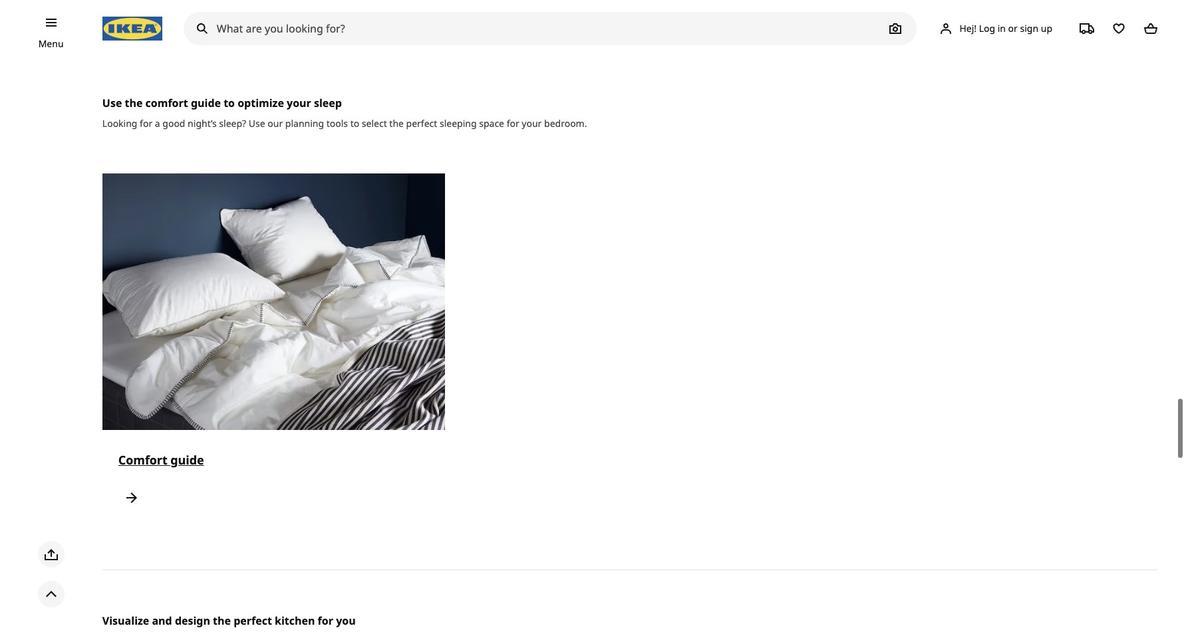 Task type: vqa. For each thing, say whether or not it's contained in the screenshot.
perfect to the bottom
yes



Task type: describe. For each thing, give the bounding box(es) containing it.
in
[[998, 22, 1006, 34]]

0 horizontal spatial your
[[287, 95, 311, 110]]

0 horizontal spatial the
[[125, 95, 143, 110]]

comfort
[[118, 452, 167, 468]]

select
[[362, 117, 387, 129]]

you
[[336, 614, 356, 629]]

guide inside use the comfort guide to optimize your sleep looking for a good night's sleep? use our planning tools to select the perfect sleeping space for your bedroom.
[[191, 95, 221, 110]]

a
[[155, 117, 160, 129]]

visualize
[[102, 614, 149, 629]]

0 horizontal spatial perfect
[[234, 614, 272, 629]]

tools
[[326, 117, 348, 129]]

visualize and design the perfect kitchen for you
[[102, 614, 356, 629]]

comfort guide
[[118, 452, 204, 468]]

sleep
[[314, 95, 342, 110]]

good
[[163, 117, 185, 129]]

guide inside 'link'
[[170, 452, 204, 468]]

0 horizontal spatial for
[[140, 117, 152, 129]]

sign
[[1020, 22, 1038, 34]]

planning
[[285, 117, 324, 129]]

bedroom.
[[544, 117, 587, 129]]

sleeping
[[440, 117, 477, 129]]

sleep?
[[219, 117, 246, 129]]

perfect inside use the comfort guide to optimize your sleep looking for a good night's sleep? use our planning tools to select the perfect sleeping space for your bedroom.
[[406, 117, 437, 129]]

hej! log in or sign up link
[[922, 15, 1068, 42]]

1 vertical spatial to
[[350, 117, 359, 129]]

hej! log in or sign up
[[959, 22, 1052, 34]]



Task type: locate. For each thing, give the bounding box(es) containing it.
1 horizontal spatial for
[[318, 614, 333, 629]]

2 horizontal spatial the
[[389, 117, 404, 129]]

0 vertical spatial guide
[[191, 95, 221, 110]]

2 horizontal spatial for
[[507, 117, 519, 129]]

comfort
[[145, 95, 188, 110]]

guide up 'night's'
[[191, 95, 221, 110]]

0 vertical spatial the
[[125, 95, 143, 110]]

use up looking at the left of the page
[[102, 95, 122, 110]]

0 vertical spatial perfect
[[406, 117, 437, 129]]

0 vertical spatial use
[[102, 95, 122, 110]]

our
[[268, 117, 283, 129]]

0 vertical spatial to
[[224, 95, 235, 110]]

the right select
[[389, 117, 404, 129]]

perfect left sleeping
[[406, 117, 437, 129]]

the right design on the bottom of the page
[[213, 614, 231, 629]]

for left "you"
[[318, 614, 333, 629]]

1 vertical spatial the
[[389, 117, 404, 129]]

0 horizontal spatial use
[[102, 95, 122, 110]]

1 vertical spatial guide
[[170, 452, 204, 468]]

the
[[125, 95, 143, 110], [389, 117, 404, 129], [213, 614, 231, 629]]

looking
[[102, 117, 137, 129]]

and
[[152, 614, 172, 629]]

menu button
[[38, 37, 64, 51]]

perfect
[[406, 117, 437, 129], [234, 614, 272, 629]]

ikea logotype, go to start page image
[[102, 17, 162, 41]]

space
[[479, 117, 504, 129]]

to up sleep?
[[224, 95, 235, 110]]

0 vertical spatial your
[[287, 95, 311, 110]]

1 horizontal spatial to
[[350, 117, 359, 129]]

perfect left kitchen
[[234, 614, 272, 629]]

1 horizontal spatial the
[[213, 614, 231, 629]]

to right tools
[[350, 117, 359, 129]]

up
[[1041, 22, 1052, 34]]

your up planning
[[287, 95, 311, 110]]

1 vertical spatial your
[[522, 117, 542, 129]]

or
[[1008, 22, 1018, 34]]

1 horizontal spatial use
[[249, 117, 265, 129]]

0 horizontal spatial to
[[224, 95, 235, 110]]

None search field
[[183, 12, 917, 45]]

for left a
[[140, 117, 152, 129]]

use
[[102, 95, 122, 110], [249, 117, 265, 129]]

menu
[[38, 37, 64, 50]]

for right space
[[507, 117, 519, 129]]

optimize
[[238, 95, 284, 110]]

night's
[[188, 117, 217, 129]]

guide right comfort
[[170, 452, 204, 468]]

log
[[979, 22, 995, 34]]

kitchen
[[275, 614, 315, 629]]

1 horizontal spatial your
[[522, 117, 542, 129]]

comfort guide link
[[102, 173, 445, 527]]

use the comfort guide to optimize your sleep looking for a good night's sleep? use our planning tools to select the perfect sleeping space for your bedroom.
[[102, 95, 587, 129]]

2 vertical spatial the
[[213, 614, 231, 629]]

to
[[224, 95, 235, 110], [350, 117, 359, 129]]

1 vertical spatial use
[[249, 117, 265, 129]]

1 horizontal spatial perfect
[[406, 117, 437, 129]]

hej!
[[959, 22, 976, 34]]

use left our on the left top
[[249, 117, 265, 129]]

the up looking at the left of the page
[[125, 95, 143, 110]]

design
[[175, 614, 210, 629]]

your
[[287, 95, 311, 110], [522, 117, 542, 129]]

for
[[140, 117, 152, 129], [507, 117, 519, 129], [318, 614, 333, 629]]

guide
[[191, 95, 221, 110], [170, 452, 204, 468]]

Search by product text field
[[183, 12, 917, 45]]

your left bedroom.
[[522, 117, 542, 129]]

1 vertical spatial perfect
[[234, 614, 272, 629]]



